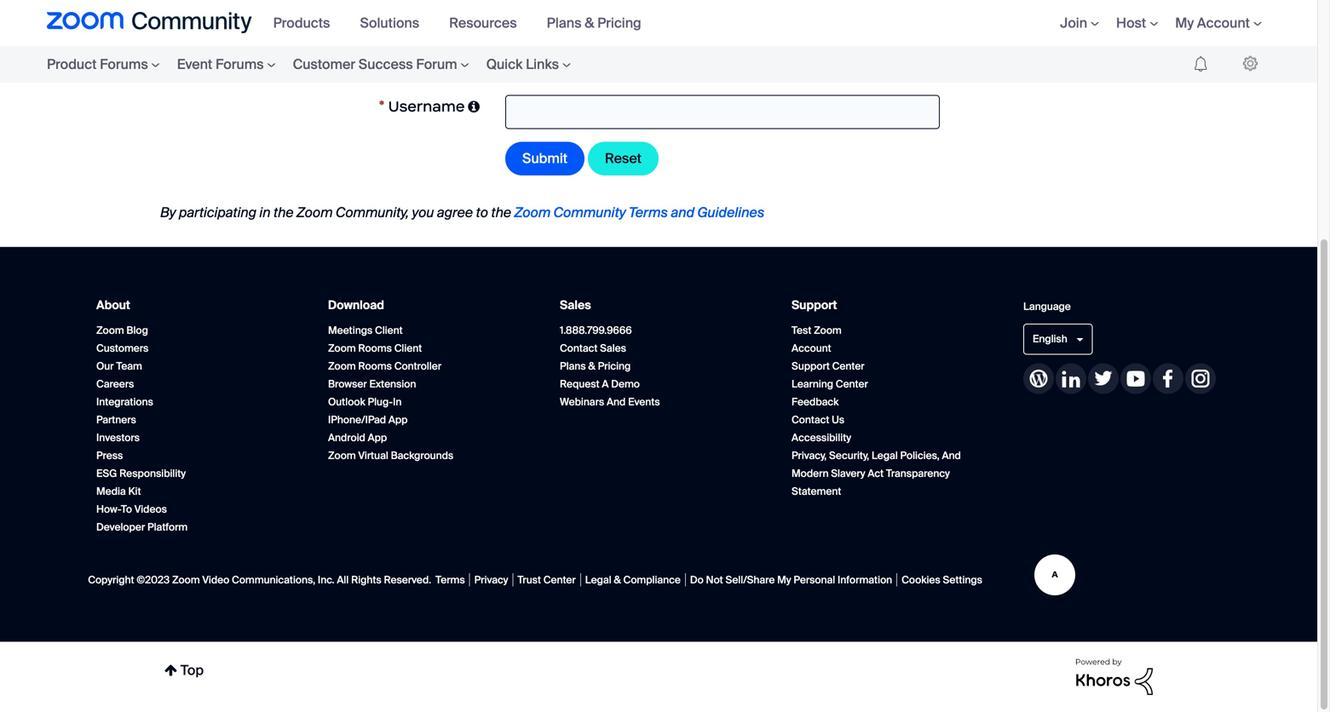 Task type: locate. For each thing, give the bounding box(es) containing it.
my left personal
[[777, 574, 791, 587]]

0 vertical spatial and
[[671, 204, 694, 222]]

0 horizontal spatial contact
[[560, 342, 598, 355]]

0 vertical spatial support
[[792, 298, 837, 313]]

in down extension on the bottom
[[393, 395, 402, 409]]

my inside footer
[[777, 574, 791, 587]]

1 vertical spatial plans
[[560, 360, 586, 373]]

press
[[96, 449, 123, 462]]

compliance
[[623, 574, 681, 587]]

event
[[177, 55, 212, 73]]

support up test zoom link
[[792, 298, 837, 313]]

1 horizontal spatial contact
[[792, 413, 829, 426]]

terms right community at the top left of page
[[629, 204, 668, 222]]

you
[[412, 204, 434, 222]]

information
[[838, 574, 892, 587]]

plans up the request
[[560, 360, 586, 373]]

None text field
[[505, 95, 940, 129]]

legal right trust center link
[[585, 574, 611, 587]]

2 support from the top
[[792, 360, 830, 373]]

1 horizontal spatial to
[[292, 65, 304, 83]]

forums
[[100, 55, 148, 73], [216, 55, 264, 73]]

forum
[[416, 55, 457, 73]]

contact inside 1.888.799.9666 contact sales plans & pricing request a demo webinars and events
[[560, 342, 598, 355]]

sales
[[560, 298, 591, 313], [600, 342, 626, 355]]

contact down the feedback link
[[792, 413, 829, 426]]

app up virtual
[[368, 431, 387, 444]]

rooms up zoom rooms controller link
[[358, 342, 392, 355]]

0 horizontal spatial to
[[121, 503, 132, 516]]

account up the show user options menu icon
[[1197, 14, 1250, 32]]

app down plug- in the bottom left of the page
[[388, 413, 408, 426]]

zoom down android
[[328, 449, 356, 462]]

participating
[[179, 204, 256, 222]]

to up the "developer"
[[121, 503, 132, 516]]

trust
[[517, 574, 541, 587]]

zoom inside the test zoom account support center learning center feedback contact us accessibility privacy, security, legal policies, and modern slavery act transparency statement
[[814, 324, 842, 337]]

0 vertical spatial a
[[234, 65, 242, 83]]

the right with
[[388, 65, 408, 83]]

None submit
[[505, 142, 585, 175], [588, 142, 659, 175], [505, 142, 585, 175], [588, 142, 659, 175]]

terms left privacy
[[436, 574, 465, 587]]

request a demo link
[[560, 377, 640, 391]]

0 vertical spatial center
[[832, 360, 865, 373]]

how-
[[96, 503, 121, 516]]

and right the policies,
[[942, 449, 961, 462]]

&
[[585, 14, 594, 32], [588, 360, 595, 373], [614, 574, 621, 587]]

support
[[792, 298, 837, 313], [792, 360, 830, 373]]

rooms down zoom rooms client link
[[358, 360, 392, 373]]

zoom down 'meetings'
[[328, 342, 356, 355]]

1 vertical spatial to
[[476, 204, 488, 222]]

1 horizontal spatial account
[[1197, 14, 1250, 32]]

menu bar
[[265, 0, 663, 46], [1035, 0, 1270, 46], [13, 46, 613, 83]]

learning center link
[[792, 377, 868, 391]]

and down demo on the bottom left
[[607, 395, 626, 409]]

in right participating
[[259, 204, 270, 222]]

1 vertical spatial contact
[[792, 413, 829, 426]]

forums left it
[[100, 55, 148, 73]]

center
[[832, 360, 865, 373], [836, 377, 868, 391], [543, 574, 576, 587]]

virtual
[[358, 449, 388, 462]]

0 horizontal spatial a
[[234, 65, 242, 83]]

blog image
[[1023, 363, 1054, 394]]

sell/share
[[725, 574, 775, 587]]

0 horizontal spatial the
[[273, 204, 294, 222]]

zoom up browser
[[328, 360, 356, 373]]

twitter image
[[1088, 363, 1119, 394]]

1 horizontal spatial sales
[[600, 342, 626, 355]]

1 vertical spatial app
[[368, 431, 387, 444]]

with
[[359, 65, 385, 83]]

1 support from the top
[[792, 298, 837, 313]]

0 vertical spatial plans & pricing link
[[547, 14, 654, 32]]

legal inside the test zoom account support center learning center feedback contact us accessibility privacy, security, legal policies, and modern slavery act transparency statement
[[872, 449, 898, 462]]

1 vertical spatial rooms
[[358, 360, 392, 373]]

a
[[234, 65, 242, 83], [602, 377, 609, 391]]

0 vertical spatial sales
[[560, 298, 591, 313]]

client up controller
[[394, 342, 422, 355]]

1 vertical spatial center
[[836, 377, 868, 391]]

center up learning center 'link'
[[832, 360, 865, 373]]

just
[[209, 65, 231, 83]]

1 horizontal spatial forums
[[216, 55, 264, 73]]

rooms
[[358, 342, 392, 355], [358, 360, 392, 373]]

1 vertical spatial pricing
[[598, 360, 631, 373]]

developer platform link
[[96, 521, 188, 534]]

0 horizontal spatial and
[[607, 395, 626, 409]]

sales up 1.888.799.9666 link
[[560, 298, 591, 313]]

download
[[328, 298, 384, 313]]

1 horizontal spatial the
[[388, 65, 408, 83]]

test zoom link
[[792, 324, 842, 337]]

center right the trust
[[543, 574, 576, 587]]

forums for product forums
[[100, 55, 148, 73]]

legal
[[872, 449, 898, 462], [585, 574, 611, 587]]

zoom up "customers" link
[[96, 324, 124, 337]]

0 vertical spatial app
[[388, 413, 408, 426]]

meetings client link
[[328, 324, 403, 337]]

2 forums from the left
[[216, 55, 264, 73]]

1 vertical spatial and
[[607, 395, 626, 409]]

android app link
[[328, 431, 387, 444]]

menu bar containing product forums
[[13, 46, 613, 83]]

& for plans
[[585, 14, 594, 32]]

0 vertical spatial legal
[[872, 449, 898, 462]]

not
[[706, 574, 723, 587]]

sales inside 1.888.799.9666 contact sales plans & pricing request a demo webinars and events
[[600, 342, 626, 355]]

webinars and events link
[[560, 395, 660, 409]]

test zoom account support center learning center feedback contact us accessibility privacy, security, legal policies, and modern slavery act transparency statement
[[792, 324, 961, 498]]

*
[[379, 97, 385, 116]]

client up zoom rooms client link
[[375, 324, 403, 337]]

and inside the test zoom account support center learning center feedback contact us accessibility privacy, security, legal policies, and modern slavery act transparency statement
[[942, 449, 961, 462]]

zoom left community,
[[297, 204, 333, 222]]

plans & pricing link up links
[[547, 14, 654, 32]]

0 horizontal spatial in
[[259, 204, 270, 222]]

1 vertical spatial &
[[588, 360, 595, 373]]

zoom inside the zoom blog customers our team careers integrations partners investors press esg responsibility media kit how-to videos developer platform
[[96, 324, 124, 337]]

0 horizontal spatial sales
[[560, 298, 591, 313]]

0 horizontal spatial my
[[777, 574, 791, 587]]

contact down 1.888.799.9666 link
[[560, 342, 598, 355]]

0 vertical spatial &
[[585, 14, 594, 32]]

quick
[[486, 55, 523, 73]]

account inside the test zoom account support center learning center feedback contact us accessibility privacy, security, legal policies, and modern slavery act transparency statement
[[792, 342, 831, 355]]

0 horizontal spatial account
[[792, 342, 831, 355]]

plans & pricing link down contact sales link
[[560, 360, 631, 373]]

1 vertical spatial legal
[[585, 574, 611, 587]]

username
[[388, 97, 465, 116]]

zoom up account link
[[814, 324, 842, 337]]

client
[[375, 324, 403, 337], [394, 342, 422, 355]]

contact sales link
[[560, 342, 626, 355]]

a up webinars and events 'link'
[[602, 377, 609, 391]]

1 vertical spatial terms
[[436, 574, 465, 587]]

android
[[328, 431, 365, 444]]

1 horizontal spatial a
[[602, 377, 609, 391]]

statement
[[792, 485, 841, 498]]

my right the host link
[[1175, 14, 1194, 32]]

powered by khoros image
[[1076, 659, 1153, 695]]

center down support center 'link'
[[836, 377, 868, 391]]

in
[[259, 204, 270, 222], [393, 395, 402, 409]]

blog
[[126, 324, 148, 337]]

2 pricing from the top
[[598, 360, 631, 373]]

english link
[[1033, 332, 1083, 346]]

1 horizontal spatial my
[[1175, 14, 1194, 32]]

1 vertical spatial support
[[792, 360, 830, 373]]

forums right 'event'
[[216, 55, 264, 73]]

in inside meetings client zoom rooms client zoom rooms controller browser extension outlook plug-in iphone/ipad app android app zoom virtual backgrounds
[[393, 395, 402, 409]]

0 vertical spatial client
[[375, 324, 403, 337]]

footer
[[79, 281, 1238, 608]]

1 vertical spatial sales
[[600, 342, 626, 355]]

1 vertical spatial in
[[393, 395, 402, 409]]

to right the agree
[[476, 204, 488, 222]]

do
[[690, 574, 704, 587]]

media kit link
[[96, 485, 141, 498]]

youtube image
[[1120, 363, 1151, 394]]

pricing inside 1.888.799.9666 contact sales plans & pricing request a demo webinars and events
[[598, 360, 631, 373]]

0 horizontal spatial forums
[[100, 55, 148, 73]]

1 forums from the left
[[100, 55, 148, 73]]

account down test zoom link
[[792, 342, 831, 355]]

0 vertical spatial account
[[1197, 14, 1250, 32]]

2 horizontal spatial and
[[942, 449, 961, 462]]

press link
[[96, 449, 123, 462]]

a right "just"
[[234, 65, 242, 83]]

support down account link
[[792, 360, 830, 373]]

takes
[[172, 65, 205, 83]]

1.888.799.9666 link
[[560, 324, 632, 337]]

1 horizontal spatial in
[[393, 395, 402, 409]]

plans up links
[[547, 14, 581, 32]]

support link
[[792, 298, 837, 313]]

2 horizontal spatial the
[[491, 204, 511, 222]]

join
[[1060, 14, 1087, 32]]

show user options menu image
[[1243, 56, 1258, 71]]

success
[[359, 55, 413, 73]]

2 vertical spatial and
[[942, 449, 961, 462]]

plans inside 1.888.799.9666 contact sales plans & pricing request a demo webinars and events
[[560, 360, 586, 373]]

1 horizontal spatial and
[[671, 204, 694, 222]]

0 vertical spatial terms
[[629, 204, 668, 222]]

the right the agree
[[491, 204, 511, 222]]

sales down 1.888.799.9666 link
[[600, 342, 626, 355]]

esg responsibility link
[[96, 467, 186, 480]]

linkedin image
[[1056, 363, 1086, 394]]

reserved.
[[384, 574, 431, 587]]

zoom blog customers our team careers integrations partners investors press esg responsibility media kit how-to videos developer platform
[[96, 324, 188, 534]]

contact
[[560, 342, 598, 355], [792, 413, 829, 426]]

0 vertical spatial pricing
[[597, 14, 641, 32]]

the
[[388, 65, 408, 83], [273, 204, 294, 222], [491, 204, 511, 222]]

0 horizontal spatial legal
[[585, 574, 611, 587]]

video
[[202, 574, 229, 587]]

2 vertical spatial to
[[121, 503, 132, 516]]

1 vertical spatial account
[[792, 342, 831, 355]]

resources link
[[449, 14, 530, 32]]

2 rooms from the top
[[358, 360, 392, 373]]

privacy, security, legal policies, and modern slavery act transparency statement link
[[792, 449, 961, 498]]

and left guidelines
[[671, 204, 694, 222]]

plans & pricing link
[[547, 14, 654, 32], [560, 360, 631, 373]]

trust center
[[517, 574, 576, 587]]

all
[[337, 574, 349, 587]]

legal up act
[[872, 449, 898, 462]]

careers
[[96, 377, 134, 391]]

zoom rooms client link
[[328, 342, 422, 355]]

0 vertical spatial my
[[1175, 14, 1194, 32]]

request
[[560, 377, 599, 391]]

0 vertical spatial rooms
[[358, 342, 392, 355]]

terms
[[629, 204, 668, 222], [436, 574, 465, 587]]

1 vertical spatial a
[[602, 377, 609, 391]]

1 horizontal spatial legal
[[872, 449, 898, 462]]

1 vertical spatial my
[[777, 574, 791, 587]]

app
[[388, 413, 408, 426], [368, 431, 387, 444]]

careers link
[[96, 377, 134, 391]]

test
[[792, 324, 811, 337]]

the right participating
[[273, 204, 294, 222]]

sales link
[[560, 298, 591, 313]]

2 vertical spatial &
[[614, 574, 621, 587]]

to right minute
[[292, 65, 304, 83]]

forums inside event forums link
[[216, 55, 264, 73]]

1 horizontal spatial app
[[388, 413, 408, 426]]

forums inside product forums link
[[100, 55, 148, 73]]

0 vertical spatial contact
[[560, 342, 598, 355]]



Task type: vqa. For each thing, say whether or not it's contained in the screenshot.
appearing...'s the ringing
no



Task type: describe. For each thing, give the bounding box(es) containing it.
host
[[1116, 14, 1146, 32]]

solutions link
[[360, 14, 432, 32]]

quick links
[[486, 55, 559, 73]]

act
[[868, 467, 884, 480]]

legal & compliance link
[[581, 574, 686, 587]]

partners
[[96, 413, 136, 426]]

about
[[96, 298, 130, 313]]

0 horizontal spatial terms
[[436, 574, 465, 587]]

1 horizontal spatial terms
[[629, 204, 668, 222]]

0 vertical spatial plans
[[547, 14, 581, 32]]

facebook image
[[1153, 363, 1183, 394]]

community.
[[411, 65, 483, 83]]

and inside 1.888.799.9666 contact sales plans & pricing request a demo webinars and events
[[607, 395, 626, 409]]

customers
[[96, 342, 149, 355]]

partners link
[[96, 413, 136, 426]]

communications,
[[232, 574, 315, 587]]

it
[[160, 65, 168, 83]]

modern
[[792, 467, 829, 480]]

agree
[[437, 204, 473, 222]]

investors
[[96, 431, 140, 444]]

menu bar containing join
[[1035, 0, 1270, 46]]

browser
[[328, 377, 367, 391]]

products link
[[273, 14, 343, 32]]

inc.
[[318, 574, 335, 587]]

meetings client zoom rooms client zoom rooms controller browser extension outlook plug-in iphone/ipad app android app zoom virtual backgrounds
[[328, 324, 453, 462]]

2 horizontal spatial to
[[476, 204, 488, 222]]

menu bar containing products
[[265, 0, 663, 46]]

english
[[1033, 332, 1067, 346]]

terms link
[[431, 574, 470, 587]]

customers link
[[96, 342, 149, 355]]

top
[[181, 661, 204, 679]]

my account link
[[1175, 14, 1262, 32]]

us
[[832, 413, 844, 426]]

policies,
[[900, 449, 940, 462]]

our
[[96, 360, 114, 373]]

instagram image
[[1185, 363, 1216, 394]]

copyright
[[88, 574, 134, 587]]

community
[[554, 204, 626, 222]]

feedback
[[792, 395, 839, 409]]

customer
[[293, 55, 355, 73]]

plug-
[[368, 395, 393, 409]]

slavery
[[831, 467, 865, 480]]

solutions
[[360, 14, 419, 32]]

1.888.799.9666 contact sales plans & pricing request a demo webinars and events
[[560, 324, 660, 409]]

accessibility
[[792, 431, 851, 444]]

my inside menu bar
[[1175, 14, 1194, 32]]

1 vertical spatial client
[[394, 342, 422, 355]]

1 pricing from the top
[[597, 14, 641, 32]]

& inside 1.888.799.9666 contact sales plans & pricing request a demo webinars and events
[[588, 360, 595, 373]]

1 rooms from the top
[[358, 342, 392, 355]]

videos
[[134, 503, 167, 516]]

forums for event forums
[[216, 55, 264, 73]]

my account
[[1175, 14, 1250, 32]]

a inside 1.888.799.9666 contact sales plans & pricing request a demo webinars and events
[[602, 377, 609, 391]]

backgrounds
[[391, 449, 453, 462]]

esg
[[96, 467, 117, 480]]

2 vertical spatial center
[[543, 574, 576, 587]]

do not sell/share my personal information
[[690, 574, 892, 587]]

community,
[[336, 204, 409, 222]]

developer
[[96, 521, 145, 534]]

security,
[[829, 449, 869, 462]]

privacy,
[[792, 449, 827, 462]]

learning
[[792, 377, 833, 391]]

product
[[47, 55, 97, 73]]

download link
[[328, 298, 384, 313]]

controller
[[394, 360, 441, 373]]

zoom virtual backgrounds link
[[328, 449, 453, 462]]

community.title image
[[47, 12, 252, 34]]

cookies settings link
[[897, 574, 987, 587]]

0 horizontal spatial app
[[368, 431, 387, 444]]

platform
[[147, 521, 188, 534]]

1.888.799.9666
[[560, 324, 632, 337]]

top button
[[147, 642, 221, 699]]

minute
[[245, 65, 289, 83]]

host link
[[1116, 14, 1158, 32]]

copyright ©2023 zoom video communications, inc. all rights reserved. terms
[[88, 574, 465, 587]]

about link
[[96, 298, 130, 313]]

outlook
[[328, 395, 365, 409]]

zoom left video
[[172, 574, 200, 587]]

this is the name you'll be known as in the community. image
[[468, 100, 480, 114]]

to inside the zoom blog customers our team careers integrations partners investors press esg responsibility media kit how-to videos developer platform
[[121, 503, 132, 516]]

resources
[[449, 14, 517, 32]]

support inside the test zoom account support center learning center feedback contact us accessibility privacy, security, legal policies, and modern slavery act transparency statement
[[792, 360, 830, 373]]

0 vertical spatial to
[[292, 65, 304, 83]]

cookies settings
[[902, 574, 982, 587]]

cookies
[[902, 574, 940, 587]]

iphone/ipad
[[328, 413, 386, 426]]

& for legal
[[614, 574, 621, 587]]

zoom community terms and guidelines link
[[514, 204, 764, 222]]

* username
[[379, 97, 465, 116]]

links
[[526, 55, 559, 73]]

product forums link
[[47, 46, 168, 83]]

register
[[307, 65, 356, 83]]

contact inside the test zoom account support center learning center feedback contact us accessibility privacy, security, legal policies, and modern slavery act transparency statement
[[792, 413, 829, 426]]

products
[[273, 14, 330, 32]]

1 vertical spatial plans & pricing link
[[560, 360, 631, 373]]

demo
[[611, 377, 640, 391]]

integrations link
[[96, 395, 153, 409]]

event forums
[[177, 55, 264, 73]]

how-to videos link
[[96, 503, 167, 516]]

outlook plug-in link
[[328, 395, 402, 409]]

customer success forum link
[[284, 46, 478, 83]]

team
[[116, 360, 142, 373]]

responsibility
[[119, 467, 186, 480]]

by participating in the zoom community, you agree to the zoom community terms and guidelines
[[160, 204, 764, 222]]

meetings
[[328, 324, 373, 337]]

investors link
[[96, 431, 140, 444]]

zoom left community at the top left of page
[[514, 204, 551, 222]]

0 vertical spatial in
[[259, 204, 270, 222]]

events
[[628, 395, 660, 409]]

rights
[[351, 574, 381, 587]]

footer containing about
[[79, 281, 1238, 608]]



